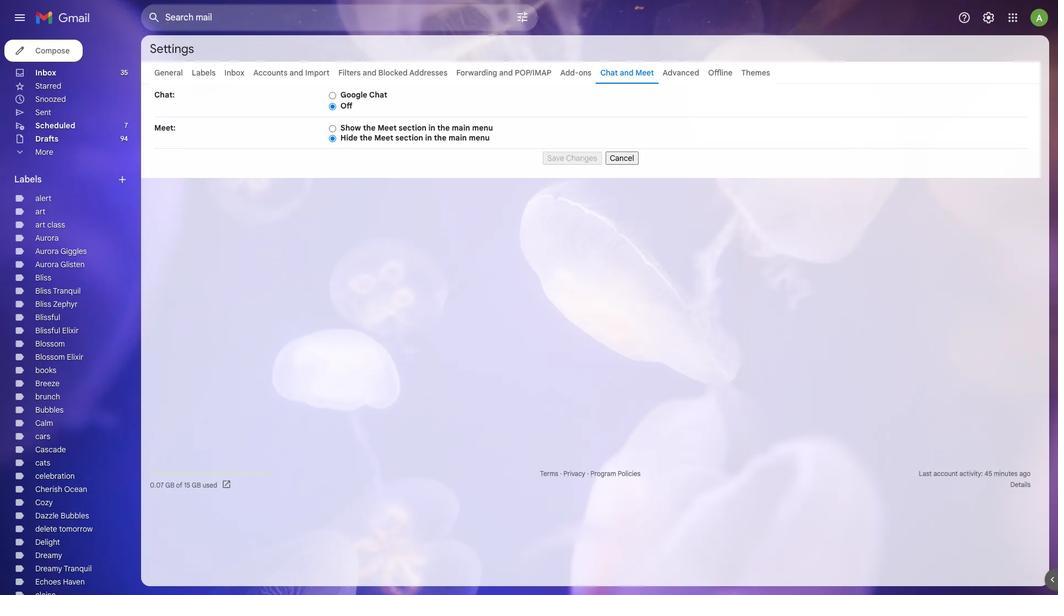Task type: vqa. For each thing, say whether or not it's contained in the screenshot.
CASCADE
yes



Task type: locate. For each thing, give the bounding box(es) containing it.
menu for show the meet section in the main menu
[[472, 123, 493, 133]]

cancel button
[[606, 152, 639, 165]]

art class
[[35, 220, 65, 230]]

gb right 15
[[192, 481, 201, 489]]

labels right general link
[[192, 68, 216, 78]]

0 vertical spatial art
[[35, 207, 45, 217]]

bliss for bliss tranquil
[[35, 286, 51, 296]]

1 horizontal spatial labels
[[192, 68, 216, 78]]

blissful elixir link
[[35, 326, 79, 336]]

blissful link
[[35, 313, 60, 322]]

0 vertical spatial blossom
[[35, 339, 65, 349]]

3 aurora from the top
[[35, 260, 59, 270]]

cozy
[[35, 498, 53, 508]]

bliss up blissful link
[[35, 299, 51, 309]]

bubbles link
[[35, 405, 64, 415]]

cars
[[35, 432, 50, 441]]

0 vertical spatial bliss
[[35, 273, 51, 283]]

0 vertical spatial chat
[[600, 68, 618, 78]]

section for show
[[399, 123, 427, 133]]

cascade
[[35, 445, 66, 455]]

1 vertical spatial chat
[[369, 90, 387, 100]]

details link
[[1011, 481, 1031, 489]]

inbox
[[35, 68, 56, 78], [224, 68, 245, 78]]

labels inside navigation
[[14, 174, 42, 185]]

pop/imap
[[515, 68, 552, 78]]

cancel
[[610, 153, 634, 163]]

meet
[[636, 68, 654, 78], [378, 123, 397, 133], [374, 133, 393, 143]]

1 · from the left
[[560, 470, 562, 478]]

main
[[452, 123, 470, 133], [449, 133, 467, 143]]

save
[[547, 153, 564, 163]]

inbox link up the starred link
[[35, 68, 56, 78]]

tranquil up zephyr
[[53, 286, 81, 296]]

aurora down aurora "link"
[[35, 246, 59, 256]]

dreamy down 'delight'
[[35, 551, 62, 561]]

2 inbox from the left
[[224, 68, 245, 78]]

main for hide the meet section in the main menu
[[449, 133, 467, 143]]

0 vertical spatial elixir
[[62, 326, 79, 336]]

addresses
[[409, 68, 448, 78]]

blossom link
[[35, 339, 65, 349]]

more
[[35, 147, 53, 157]]

2 blossom from the top
[[35, 352, 65, 362]]

2 blissful from the top
[[35, 326, 60, 336]]

1 blossom from the top
[[35, 339, 65, 349]]

·
[[560, 470, 562, 478], [587, 470, 589, 478]]

cats link
[[35, 458, 50, 468]]

1 art from the top
[[35, 207, 45, 217]]

elixir for blossom elixir
[[67, 352, 83, 362]]

7
[[124, 121, 128, 130]]

0 horizontal spatial ·
[[560, 470, 562, 478]]

off
[[341, 101, 353, 111]]

labels up the alert link
[[14, 174, 42, 185]]

blossom down blossom link
[[35, 352, 65, 362]]

0 vertical spatial blissful
[[35, 313, 60, 322]]

1 horizontal spatial ·
[[587, 470, 589, 478]]

45
[[985, 470, 992, 478]]

15
[[184, 481, 190, 489]]

1 bliss from the top
[[35, 273, 51, 283]]

blissful down bliss zephyr link
[[35, 313, 60, 322]]

bubbles up tomorrow
[[61, 511, 89, 521]]

1 vertical spatial dreamy
[[35, 564, 62, 574]]

show
[[341, 123, 361, 133]]

blissful
[[35, 313, 60, 322], [35, 326, 60, 336]]

the
[[363, 123, 376, 133], [437, 123, 450, 133], [360, 133, 372, 143], [434, 133, 447, 143]]

1 vertical spatial aurora
[[35, 246, 59, 256]]

support image
[[958, 11, 971, 24]]

2 inbox link from the left
[[224, 68, 245, 78]]

tranquil up haven
[[64, 564, 92, 574]]

1 and from the left
[[290, 68, 303, 78]]

section for hide
[[395, 133, 423, 143]]

chat right 'google'
[[369, 90, 387, 100]]

labels for labels heading
[[14, 174, 42, 185]]

labels for labels link
[[192, 68, 216, 78]]

0 vertical spatial labels
[[192, 68, 216, 78]]

bubbles down brunch
[[35, 405, 64, 415]]

1 dreamy from the top
[[35, 551, 62, 561]]

· right "privacy" "link"
[[587, 470, 589, 478]]

delete tomorrow link
[[35, 524, 93, 534]]

0 vertical spatial aurora
[[35, 233, 59, 243]]

4 and from the left
[[620, 68, 634, 78]]

bliss up bliss tranquil link on the top left of page
[[35, 273, 51, 283]]

blissful for blissful elixir
[[35, 326, 60, 336]]

1 horizontal spatial chat
[[600, 68, 618, 78]]

and right ons
[[620, 68, 634, 78]]

1 vertical spatial tranquil
[[64, 564, 92, 574]]

1 blissful from the top
[[35, 313, 60, 322]]

accounts and import link
[[253, 68, 330, 78]]

footer
[[141, 468, 1041, 491]]

chat right ons
[[600, 68, 618, 78]]

elixir for blissful elixir
[[62, 326, 79, 336]]

0 vertical spatial dreamy
[[35, 551, 62, 561]]

Search mail text field
[[165, 12, 485, 23]]

None search field
[[141, 4, 538, 31]]

inbox right labels link
[[224, 68, 245, 78]]

aurora giggles link
[[35, 246, 87, 256]]

main for show the meet section in the main menu
[[452, 123, 470, 133]]

settings image
[[982, 11, 995, 24]]

and for chat
[[620, 68, 634, 78]]

2 vertical spatial bliss
[[35, 299, 51, 309]]

art down alert
[[35, 207, 45, 217]]

2 bliss from the top
[[35, 286, 51, 296]]

add-ons link
[[560, 68, 592, 78]]

import
[[305, 68, 330, 78]]

1 vertical spatial blossom
[[35, 352, 65, 362]]

1 vertical spatial labels
[[14, 174, 42, 185]]

inbox for second "inbox" link from the left
[[224, 68, 245, 78]]

1 inbox from the left
[[35, 68, 56, 78]]

zephyr
[[53, 299, 78, 309]]

0 vertical spatial bubbles
[[35, 405, 64, 415]]

blossom
[[35, 339, 65, 349], [35, 352, 65, 362]]

2 dreamy from the top
[[35, 564, 62, 574]]

1 vertical spatial art
[[35, 220, 45, 230]]

1 vertical spatial bliss
[[35, 286, 51, 296]]

aurora
[[35, 233, 59, 243], [35, 246, 59, 256], [35, 260, 59, 270]]

inbox link
[[35, 68, 56, 78], [224, 68, 245, 78]]

navigation
[[154, 149, 1027, 165]]

elixir up blossom link
[[62, 326, 79, 336]]

and for accounts
[[290, 68, 303, 78]]

blissful down blissful link
[[35, 326, 60, 336]]

filters and blocked addresses link
[[338, 68, 448, 78]]

inbox link right labels link
[[224, 68, 245, 78]]

cherish
[[35, 484, 62, 494]]

blossom down blissful elixir link
[[35, 339, 65, 349]]

1 horizontal spatial inbox
[[224, 68, 245, 78]]

dreamy link
[[35, 551, 62, 561]]

art down art link
[[35, 220, 45, 230]]

chat
[[600, 68, 618, 78], [369, 90, 387, 100]]

and left pop/imap
[[499, 68, 513, 78]]

meet for hide
[[374, 133, 393, 143]]

bliss zephyr
[[35, 299, 78, 309]]

3 and from the left
[[499, 68, 513, 78]]

2 and from the left
[[363, 68, 376, 78]]

inbox up the starred link
[[35, 68, 56, 78]]

bliss
[[35, 273, 51, 283], [35, 286, 51, 296], [35, 299, 51, 309]]

accounts
[[253, 68, 288, 78]]

0 vertical spatial tranquil
[[53, 286, 81, 296]]

delete tomorrow
[[35, 524, 93, 534]]

dazzle bubbles link
[[35, 511, 89, 521]]

inbox inside labels navigation
[[35, 68, 56, 78]]

3 bliss from the top
[[35, 299, 51, 309]]

1 vertical spatial elixir
[[67, 352, 83, 362]]

in for hide the meet section in the main menu
[[425, 133, 432, 143]]

tranquil
[[53, 286, 81, 296], [64, 564, 92, 574]]

details
[[1011, 481, 1031, 489]]

0 horizontal spatial gb
[[165, 481, 174, 489]]

art
[[35, 207, 45, 217], [35, 220, 45, 230]]

0 horizontal spatial labels
[[14, 174, 42, 185]]

2 vertical spatial aurora
[[35, 260, 59, 270]]

art for art link
[[35, 207, 45, 217]]

2 art from the top
[[35, 220, 45, 230]]

dreamy down dreamy link
[[35, 564, 62, 574]]

1 vertical spatial bubbles
[[61, 511, 89, 521]]

aurora down art class
[[35, 233, 59, 243]]

1 aurora from the top
[[35, 233, 59, 243]]

2 aurora from the top
[[35, 246, 59, 256]]

glisten
[[60, 260, 85, 270]]

hide
[[341, 133, 358, 143]]

tranquil for bliss tranquil
[[53, 286, 81, 296]]

gb
[[165, 481, 174, 489], [192, 481, 201, 489]]

blossom for blossom link
[[35, 339, 65, 349]]

1 vertical spatial blissful
[[35, 326, 60, 336]]

aurora giggles
[[35, 246, 87, 256]]

meet for show
[[378, 123, 397, 133]]

and for filters
[[363, 68, 376, 78]]

offline link
[[708, 68, 733, 78]]

1 horizontal spatial inbox link
[[224, 68, 245, 78]]

0 horizontal spatial inbox link
[[35, 68, 56, 78]]

and left import
[[290, 68, 303, 78]]

elixir
[[62, 326, 79, 336], [67, 352, 83, 362]]

starred
[[35, 81, 61, 91]]

save changes button
[[543, 152, 602, 165]]

aurora glisten
[[35, 260, 85, 270]]

aurora up the bliss "link"
[[35, 260, 59, 270]]

of
[[176, 481, 182, 489]]

and right filters
[[363, 68, 376, 78]]

in
[[428, 123, 435, 133], [425, 133, 432, 143]]

breeze link
[[35, 379, 60, 389]]

elixir down blissful elixir link
[[67, 352, 83, 362]]

tranquil for dreamy tranquil
[[64, 564, 92, 574]]

cats
[[35, 458, 50, 468]]

blossom elixir link
[[35, 352, 83, 362]]

1 horizontal spatial gb
[[192, 481, 201, 489]]

alert
[[35, 193, 51, 203]]

terms link
[[540, 470, 558, 478]]

0.07 gb of 15 gb used
[[150, 481, 217, 489]]

art for art class
[[35, 220, 45, 230]]

0 horizontal spatial chat
[[369, 90, 387, 100]]

bliss down the bliss "link"
[[35, 286, 51, 296]]

gb left of
[[165, 481, 174, 489]]

Hide the Meet section in the main menu radio
[[329, 134, 336, 143]]

· right terms
[[560, 470, 562, 478]]

0 horizontal spatial inbox
[[35, 68, 56, 78]]

echoes
[[35, 577, 61, 587]]

2 · from the left
[[587, 470, 589, 478]]

labels link
[[192, 68, 216, 78]]

footer containing terms
[[141, 468, 1041, 491]]



Task type: describe. For each thing, give the bounding box(es) containing it.
program
[[591, 470, 616, 478]]

dreamy tranquil
[[35, 564, 92, 574]]

minutes
[[994, 470, 1018, 478]]

offline
[[708, 68, 733, 78]]

1 gb from the left
[[165, 481, 174, 489]]

used
[[203, 481, 217, 489]]

in for show the meet section in the main menu
[[428, 123, 435, 133]]

bliss link
[[35, 273, 51, 283]]

compose
[[35, 46, 70, 56]]

sent
[[35, 107, 51, 117]]

labels navigation
[[0, 35, 141, 595]]

forwarding and pop/imap
[[456, 68, 552, 78]]

advanced
[[663, 68, 699, 78]]

Off radio
[[329, 102, 336, 111]]

celebration link
[[35, 471, 75, 481]]

show the meet section in the main menu
[[341, 123, 493, 133]]

blissful for blissful link
[[35, 313, 60, 322]]

advanced search options image
[[511, 6, 534, 28]]

calm link
[[35, 418, 53, 428]]

bliss for the bliss "link"
[[35, 273, 51, 283]]

35
[[121, 68, 128, 77]]

bliss for bliss zephyr
[[35, 299, 51, 309]]

snoozed
[[35, 94, 66, 104]]

Show the Meet section in the main menu radio
[[329, 124, 336, 133]]

terms
[[540, 470, 558, 478]]

chat:
[[154, 90, 175, 100]]

dreamy for dreamy tranquil
[[35, 564, 62, 574]]

brunch link
[[35, 392, 60, 402]]

ocean
[[64, 484, 87, 494]]

general link
[[154, 68, 183, 78]]

books
[[35, 365, 56, 375]]

ago
[[1020, 470, 1031, 478]]

themes
[[741, 68, 770, 78]]

1 inbox link from the left
[[35, 68, 56, 78]]

google
[[341, 90, 367, 100]]

starred link
[[35, 81, 61, 91]]

2 gb from the left
[[192, 481, 201, 489]]

gmail image
[[35, 7, 95, 29]]

navigation containing save changes
[[154, 149, 1027, 165]]

main menu image
[[13, 11, 26, 24]]

themes link
[[741, 68, 770, 78]]

and for forwarding
[[499, 68, 513, 78]]

filters and blocked addresses
[[338, 68, 448, 78]]

bliss tranquil link
[[35, 286, 81, 296]]

drafts link
[[35, 134, 58, 144]]

hide the meet section in the main menu
[[341, 133, 490, 143]]

program policies link
[[591, 470, 641, 478]]

echoes haven
[[35, 577, 85, 587]]

last
[[919, 470, 932, 478]]

aurora for aurora giggles
[[35, 246, 59, 256]]

calm
[[35, 418, 53, 428]]

aurora link
[[35, 233, 59, 243]]

cascade link
[[35, 445, 66, 455]]

account
[[934, 470, 958, 478]]

menu for hide the meet section in the main menu
[[469, 133, 490, 143]]

Google Chat radio
[[329, 91, 336, 100]]

delight link
[[35, 537, 60, 547]]

google chat
[[341, 90, 387, 100]]

scheduled
[[35, 121, 75, 131]]

add-
[[560, 68, 579, 78]]

dreamy tranquil link
[[35, 564, 92, 574]]

add-ons
[[560, 68, 592, 78]]

chat and meet
[[600, 68, 654, 78]]

art link
[[35, 207, 45, 217]]

forwarding and pop/imap link
[[456, 68, 552, 78]]

changes
[[566, 153, 597, 163]]

follow link to manage storage image
[[222, 480, 233, 491]]

haven
[[63, 577, 85, 587]]

cozy link
[[35, 498, 53, 508]]

general
[[154, 68, 183, 78]]

cherish ocean link
[[35, 484, 87, 494]]

save changes
[[547, 153, 597, 163]]

blossom for blossom elixir
[[35, 352, 65, 362]]

delight
[[35, 537, 60, 547]]

delete
[[35, 524, 57, 534]]

chat and meet link
[[600, 68, 654, 78]]

meet for chat
[[636, 68, 654, 78]]

aurora for aurora glisten
[[35, 260, 59, 270]]

cherish ocean
[[35, 484, 87, 494]]

last account activity: 45 minutes ago details
[[919, 470, 1031, 489]]

0.07
[[150, 481, 164, 489]]

books link
[[35, 365, 56, 375]]

sent link
[[35, 107, 51, 117]]

privacy link
[[563, 470, 585, 478]]

94
[[120, 134, 128, 143]]

settings
[[150, 41, 194, 56]]

ons
[[579, 68, 592, 78]]

activity:
[[960, 470, 983, 478]]

inbox for 1st "inbox" link from left
[[35, 68, 56, 78]]

search mail image
[[144, 8, 164, 28]]

aurora for aurora "link"
[[35, 233, 59, 243]]

aurora glisten link
[[35, 260, 85, 270]]

labels heading
[[14, 174, 117, 185]]

cars link
[[35, 432, 50, 441]]

bliss zephyr link
[[35, 299, 78, 309]]

class
[[47, 220, 65, 230]]

dreamy for dreamy link
[[35, 551, 62, 561]]

terms · privacy · program policies
[[540, 470, 641, 478]]

blissful elixir
[[35, 326, 79, 336]]

filters
[[338, 68, 361, 78]]

dazzle bubbles
[[35, 511, 89, 521]]



